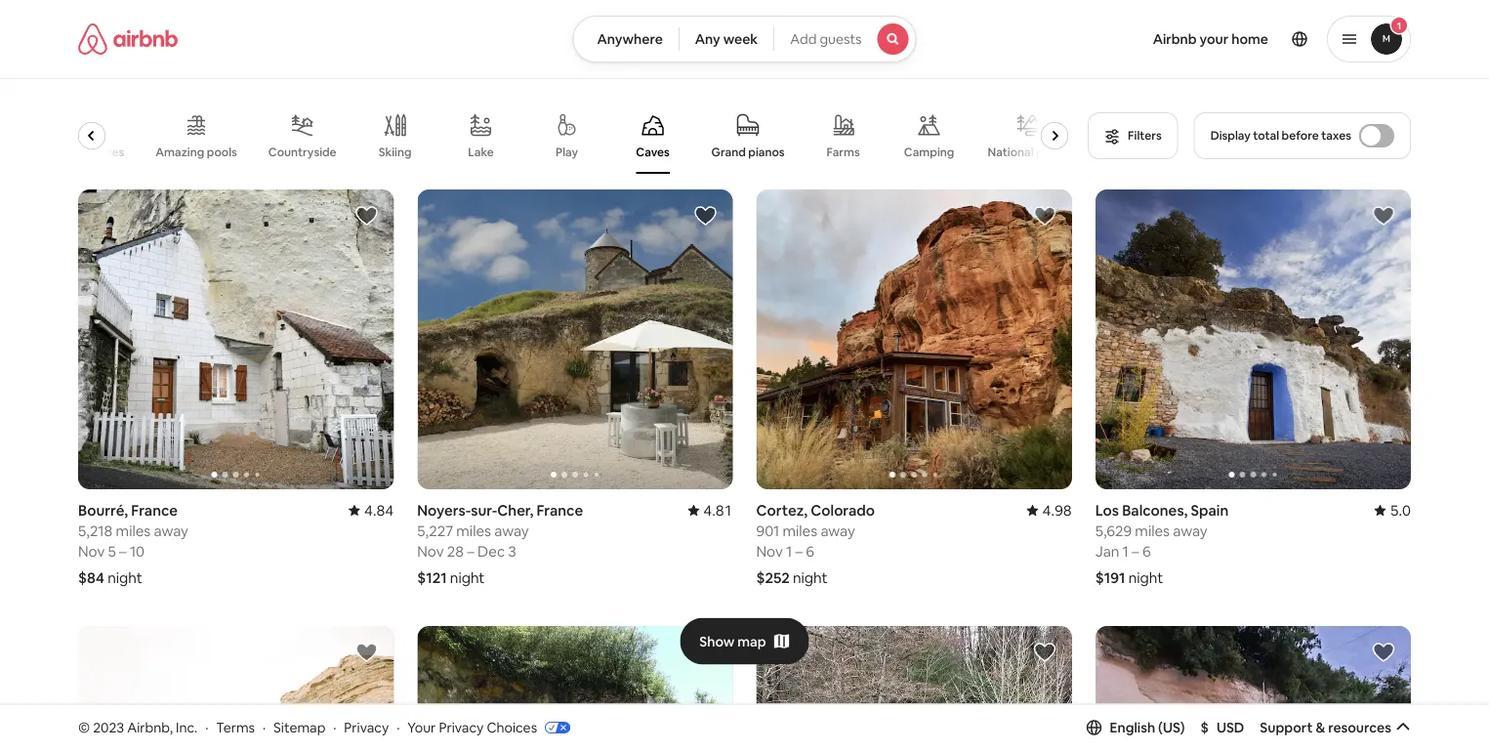 Task type: describe. For each thing, give the bounding box(es) containing it.
your
[[1200, 30, 1229, 48]]

national parks
[[989, 144, 1067, 159]]

add
[[790, 30, 817, 48]]

night inside noyers-sur-cher, france 5,227 miles away nov 28 – dec 3 $121 night
[[450, 568, 485, 587]]

away inside cortez, colorado 901 miles away nov 1 – 6 $252 night
[[821, 521, 855, 540]]

add to wishlist: cortez, colorado image
[[1033, 204, 1057, 228]]

los balcones, spain 5,629 miles away jan 1 – 6 $191 night
[[1096, 501, 1229, 587]]

your
[[408, 718, 436, 736]]

airbnb
[[1153, 30, 1197, 48]]

colorado
[[811, 501, 875, 520]]

national
[[989, 144, 1034, 159]]

add guests button
[[774, 16, 917, 63]]

home
[[1232, 30, 1269, 48]]

group containing national parks
[[37, 98, 1076, 174]]

show
[[700, 633, 735, 650]]

jan
[[1096, 542, 1120, 561]]

before
[[1282, 128, 1319, 143]]

map
[[738, 633, 766, 650]]

creative spaces
[[37, 145, 125, 160]]

10
[[130, 542, 145, 561]]

grand
[[712, 145, 746, 160]]

2023
[[93, 718, 124, 736]]

5
[[108, 542, 116, 561]]

terms · sitemap · privacy
[[216, 718, 389, 736]]

4.98 out of 5 average rating image
[[1027, 501, 1072, 520]]

spain
[[1191, 501, 1229, 520]]

2 · from the left
[[263, 718, 266, 736]]

– inside los balcones, spain 5,629 miles away jan 1 – 6 $191 night
[[1132, 542, 1139, 561]]

5.0
[[1390, 501, 1411, 520]]

4.84 out of 5 average rating image
[[349, 501, 394, 520]]

amazing
[[156, 145, 205, 160]]

anywhere button
[[573, 16, 680, 63]]

sitemap
[[274, 718, 326, 736]]

add to wishlist: brissac-loire-aubance, france image
[[694, 641, 717, 664]]

total
[[1253, 128, 1280, 143]]

add to wishlist: jaunay-marigny, france image
[[1372, 641, 1396, 664]]

support
[[1260, 719, 1313, 736]]

amazing pools
[[156, 145, 238, 160]]

cortez,
[[756, 501, 808, 520]]

1 inside dropdown button
[[1397, 19, 1402, 32]]

terms
[[216, 718, 255, 736]]

$ usd
[[1201, 719, 1245, 736]]

display
[[1211, 128, 1251, 143]]

skiing
[[379, 145, 412, 160]]

filters
[[1128, 128, 1162, 143]]

creative
[[37, 145, 84, 160]]

3
[[508, 542, 516, 561]]

any week
[[695, 30, 758, 48]]

grand pianos
[[712, 145, 785, 160]]

balcones,
[[1122, 501, 1188, 520]]

support & resources
[[1260, 719, 1392, 736]]

$
[[1201, 719, 1209, 736]]

4.98
[[1043, 501, 1072, 520]]

france inside bourré, france 5,218 miles away nov 5 – 10 $84 night
[[131, 501, 178, 520]]

(us)
[[1158, 719, 1185, 736]]

show map button
[[680, 618, 809, 665]]

los
[[1096, 501, 1119, 520]]

nov inside noyers-sur-cher, france 5,227 miles away nov 28 – dec 3 $121 night
[[417, 542, 444, 561]]

night inside cortez, colorado 901 miles away nov 1 – 6 $252 night
[[793, 568, 828, 587]]

any week button
[[679, 16, 775, 63]]

away inside noyers-sur-cher, france 5,227 miles away nov 28 – dec 3 $121 night
[[494, 521, 529, 540]]

&
[[1316, 719, 1326, 736]]

privacy link
[[344, 718, 389, 736]]

pools
[[207, 145, 238, 160]]

profile element
[[940, 0, 1411, 78]]

spaces
[[86, 145, 125, 160]]

filters button
[[1088, 112, 1179, 159]]

week
[[723, 30, 758, 48]]

airbnb your home link
[[1141, 19, 1280, 60]]

miles inside los balcones, spain 5,629 miles away jan 1 – 6 $191 night
[[1135, 521, 1170, 540]]

night inside los balcones, spain 5,629 miles away jan 1 – 6 $191 night
[[1129, 568, 1163, 587]]

support & resources button
[[1260, 719, 1411, 736]]

miles inside bourré, france 5,218 miles away nov 5 – 10 $84 night
[[116, 521, 151, 540]]

4.84
[[364, 501, 394, 520]]

night inside bourré, france 5,218 miles away nov 5 – 10 $84 night
[[108, 568, 142, 587]]

parks
[[1037, 144, 1067, 159]]

1 inside los balcones, spain 5,629 miles away jan 1 – 6 $191 night
[[1123, 542, 1129, 561]]

add to wishlist: broadway, virginia image
[[1033, 641, 1057, 664]]

choices
[[487, 718, 537, 736]]

dec
[[478, 542, 505, 561]]

1 · from the left
[[205, 718, 208, 736]]

airbnb your home
[[1153, 30, 1269, 48]]

1 button
[[1327, 16, 1411, 63]]

english (us)
[[1110, 719, 1185, 736]]

$121
[[417, 568, 447, 587]]

2 privacy from the left
[[439, 718, 484, 736]]

countryside
[[269, 145, 337, 160]]

farms
[[827, 145, 861, 160]]

resources
[[1328, 719, 1392, 736]]

5,629
[[1096, 521, 1132, 540]]

any
[[695, 30, 721, 48]]

your privacy choices
[[408, 718, 537, 736]]



Task type: locate. For each thing, give the bounding box(es) containing it.
© 2023 airbnb, inc. ·
[[78, 718, 208, 736]]

– down cortez,
[[796, 542, 803, 561]]

4.81 out of 5 average rating image
[[688, 501, 733, 520]]

1 horizontal spatial privacy
[[439, 718, 484, 736]]

3 · from the left
[[333, 718, 336, 736]]

1
[[1397, 19, 1402, 32], [786, 542, 792, 561], [1123, 542, 1129, 561]]

inc.
[[176, 718, 198, 736]]

france up 10
[[131, 501, 178, 520]]

4 night from the left
[[1129, 568, 1163, 587]]

6 down cortez,
[[806, 542, 815, 561]]

france inside noyers-sur-cher, france 5,227 miles away nov 28 – dec 3 $121 night
[[537, 501, 583, 520]]

$84
[[78, 568, 104, 587]]

privacy right "your"
[[439, 718, 484, 736]]

· left "your"
[[397, 718, 400, 736]]

1 horizontal spatial nov
[[417, 542, 444, 561]]

privacy left "your"
[[344, 718, 389, 736]]

3 nov from the left
[[756, 542, 783, 561]]

night
[[108, 568, 142, 587], [450, 568, 485, 587], [793, 568, 828, 587], [1129, 568, 1163, 587]]

–
[[119, 542, 127, 561], [467, 542, 475, 561], [796, 542, 803, 561], [1132, 542, 1139, 561]]

sur-
[[471, 501, 497, 520]]

0 horizontal spatial france
[[131, 501, 178, 520]]

nov for nov 5 – 10
[[78, 542, 105, 561]]

1 privacy from the left
[[344, 718, 389, 736]]

airbnb,
[[127, 718, 173, 736]]

sitemap link
[[274, 718, 326, 736]]

2 night from the left
[[450, 568, 485, 587]]

night right $191 in the right bottom of the page
[[1129, 568, 1163, 587]]

usd
[[1217, 719, 1245, 736]]

1 night from the left
[[108, 568, 142, 587]]

$191
[[1096, 568, 1126, 587]]

add to wishlist: los balcones, spain image
[[1372, 204, 1396, 228]]

play
[[556, 145, 579, 160]]

1 horizontal spatial 6
[[1143, 542, 1151, 561]]

nov inside cortez, colorado 901 miles away nov 1 – 6 $252 night
[[756, 542, 783, 561]]

4 · from the left
[[397, 718, 400, 736]]

nov down 5,227
[[417, 542, 444, 561]]

miles inside cortez, colorado 901 miles away nov 1 – 6 $252 night
[[783, 521, 818, 540]]

away up 3
[[494, 521, 529, 540]]

– right 5
[[119, 542, 127, 561]]

miles down sur-
[[456, 521, 491, 540]]

privacy
[[344, 718, 389, 736], [439, 718, 484, 736]]

5,218
[[78, 521, 113, 540]]

add guests
[[790, 30, 862, 48]]

guests
[[820, 30, 862, 48]]

group
[[37, 98, 1076, 174], [78, 189, 394, 489], [417, 189, 733, 489], [756, 189, 1072, 489], [1096, 189, 1411, 489], [78, 626, 394, 751], [417, 626, 733, 751], [756, 626, 1072, 751], [1096, 626, 1411, 751]]

miles inside noyers-sur-cher, france 5,227 miles away nov 28 – dec 3 $121 night
[[456, 521, 491, 540]]

away inside los balcones, spain 5,629 miles away jan 1 – 6 $191 night
[[1173, 521, 1208, 540]]

add to wishlist: noyers-sur-cher, france image
[[694, 204, 717, 228]]

display total before taxes button
[[1194, 112, 1411, 159]]

nov inside bourré, france 5,218 miles away nov 5 – 10 $84 night
[[78, 542, 105, 561]]

6 right jan
[[1143, 542, 1151, 561]]

night right the $252 at the bottom right
[[793, 568, 828, 587]]

noyers-
[[417, 501, 471, 520]]

nov for nov 1 – 6
[[756, 542, 783, 561]]

– inside bourré, france 5,218 miles away nov 5 – 10 $84 night
[[119, 542, 127, 561]]

night down 28
[[450, 568, 485, 587]]

miles up 10
[[116, 521, 151, 540]]

away down spain
[[1173, 521, 1208, 540]]

add to wishlist: hanksville, utah image
[[355, 641, 378, 664]]

camping
[[905, 145, 955, 160]]

night down 10
[[108, 568, 142, 587]]

miles down cortez,
[[783, 521, 818, 540]]

28
[[447, 542, 464, 561]]

1 nov from the left
[[78, 542, 105, 561]]

6
[[806, 542, 815, 561], [1143, 542, 1151, 561]]

1 inside cortez, colorado 901 miles away nov 1 – 6 $252 night
[[786, 542, 792, 561]]

5.0 out of 5 average rating image
[[1375, 501, 1411, 520]]

1 miles from the left
[[116, 521, 151, 540]]

cortez, colorado 901 miles away nov 1 – 6 $252 night
[[756, 501, 875, 587]]

none search field containing anywhere
[[573, 16, 917, 63]]

2 nov from the left
[[417, 542, 444, 561]]

©
[[78, 718, 90, 736]]

caves
[[637, 145, 670, 160]]

$252
[[756, 568, 790, 587]]

add to wishlist: bourré, france image
[[355, 204, 378, 228]]

2 france from the left
[[537, 501, 583, 520]]

taxes
[[1322, 128, 1352, 143]]

1 away from the left
[[154, 521, 188, 540]]

1 6 from the left
[[806, 542, 815, 561]]

cher,
[[497, 501, 534, 520]]

4 miles from the left
[[1135, 521, 1170, 540]]

display total before taxes
[[1211, 128, 1352, 143]]

miles
[[116, 521, 151, 540], [456, 521, 491, 540], [783, 521, 818, 540], [1135, 521, 1170, 540]]

france
[[131, 501, 178, 520], [537, 501, 583, 520]]

4 – from the left
[[1132, 542, 1139, 561]]

1 france from the left
[[131, 501, 178, 520]]

noyers-sur-cher, france 5,227 miles away nov 28 – dec 3 $121 night
[[417, 501, 583, 587]]

nov left 5
[[78, 542, 105, 561]]

1 horizontal spatial france
[[537, 501, 583, 520]]

2 horizontal spatial nov
[[756, 542, 783, 561]]

– inside noyers-sur-cher, france 5,227 miles away nov 28 – dec 3 $121 night
[[467, 542, 475, 561]]

miles down balcones,
[[1135, 521, 1170, 540]]

anywhere
[[597, 30, 663, 48]]

· right inc.
[[205, 718, 208, 736]]

0 horizontal spatial 1
[[786, 542, 792, 561]]

0 horizontal spatial 6
[[806, 542, 815, 561]]

· right terms
[[263, 718, 266, 736]]

1 horizontal spatial 1
[[1123, 542, 1129, 561]]

english (us) button
[[1087, 719, 1185, 736]]

4.81
[[703, 501, 733, 520]]

6 inside cortez, colorado 901 miles away nov 1 – 6 $252 night
[[806, 542, 815, 561]]

english
[[1110, 719, 1156, 736]]

– right 28
[[467, 542, 475, 561]]

2 miles from the left
[[456, 521, 491, 540]]

2 horizontal spatial 1
[[1397, 19, 1402, 32]]

your privacy choices link
[[408, 718, 571, 737]]

2 – from the left
[[467, 542, 475, 561]]

· left privacy 'link'
[[333, 718, 336, 736]]

away right 5,218
[[154, 521, 188, 540]]

2 6 from the left
[[1143, 542, 1151, 561]]

3 – from the left
[[796, 542, 803, 561]]

0 horizontal spatial privacy
[[344, 718, 389, 736]]

3 away from the left
[[821, 521, 855, 540]]

3 night from the left
[[793, 568, 828, 587]]

france right cher,
[[537, 501, 583, 520]]

– right jan
[[1132, 542, 1139, 561]]

pianos
[[749, 145, 785, 160]]

nov down 901
[[756, 542, 783, 561]]

terms link
[[216, 718, 255, 736]]

None search field
[[573, 16, 917, 63]]

away inside bourré, france 5,218 miles away nov 5 – 10 $84 night
[[154, 521, 188, 540]]

1 – from the left
[[119, 542, 127, 561]]

lake
[[469, 145, 494, 160]]

– inside cortez, colorado 901 miles away nov 1 – 6 $252 night
[[796, 542, 803, 561]]

6 inside los balcones, spain 5,629 miles away jan 1 – 6 $191 night
[[1143, 542, 1151, 561]]

away
[[154, 521, 188, 540], [494, 521, 529, 540], [821, 521, 855, 540], [1173, 521, 1208, 540]]

away down "colorado"
[[821, 521, 855, 540]]

901
[[756, 521, 780, 540]]

5,227
[[417, 521, 453, 540]]

4 away from the left
[[1173, 521, 1208, 540]]

show map
[[700, 633, 766, 650]]

bourré, france 5,218 miles away nov 5 – 10 $84 night
[[78, 501, 188, 587]]

2 away from the left
[[494, 521, 529, 540]]

3 miles from the left
[[783, 521, 818, 540]]

0 horizontal spatial nov
[[78, 542, 105, 561]]



Task type: vqa. For each thing, say whether or not it's contained in the screenshot.


